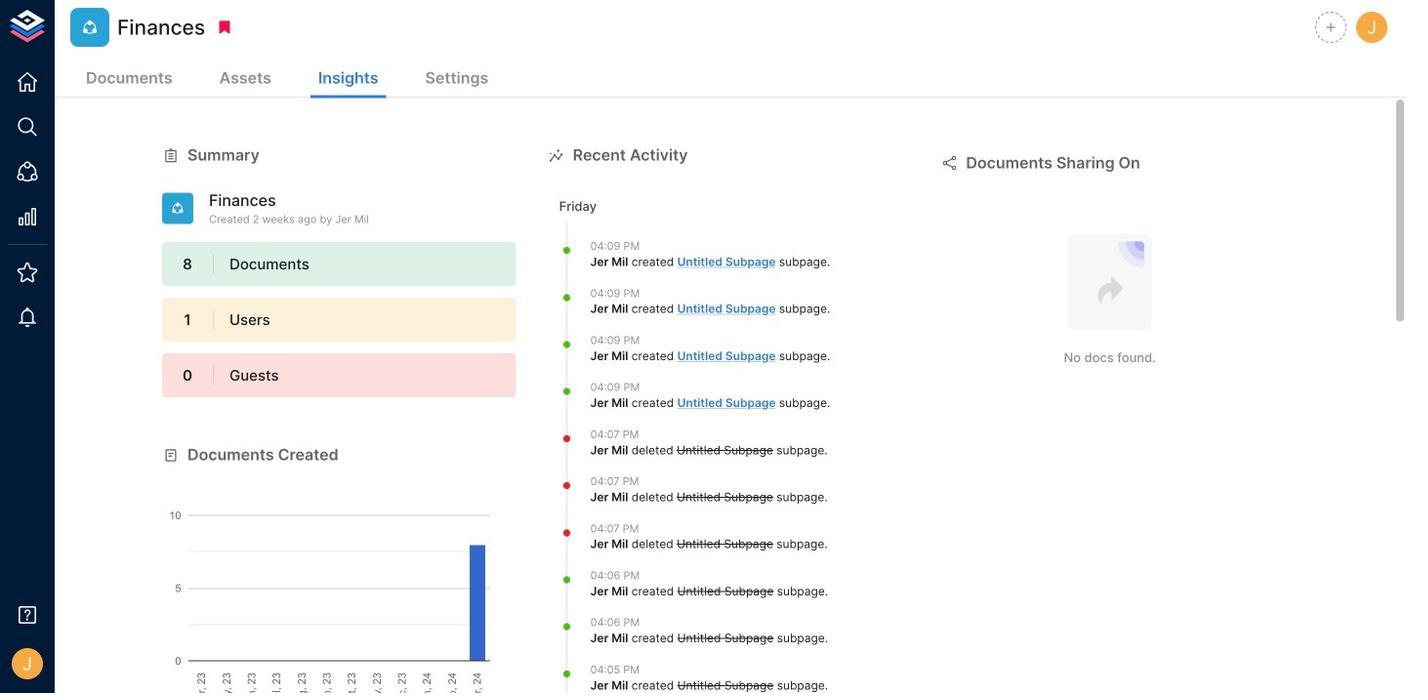 Task type: vqa. For each thing, say whether or not it's contained in the screenshot.
Favorite icon
no



Task type: locate. For each thing, give the bounding box(es) containing it.
remove bookmark image
[[216, 19, 234, 36]]

a chart. element
[[162, 467, 517, 694]]



Task type: describe. For each thing, give the bounding box(es) containing it.
a chart. image
[[162, 467, 517, 694]]



